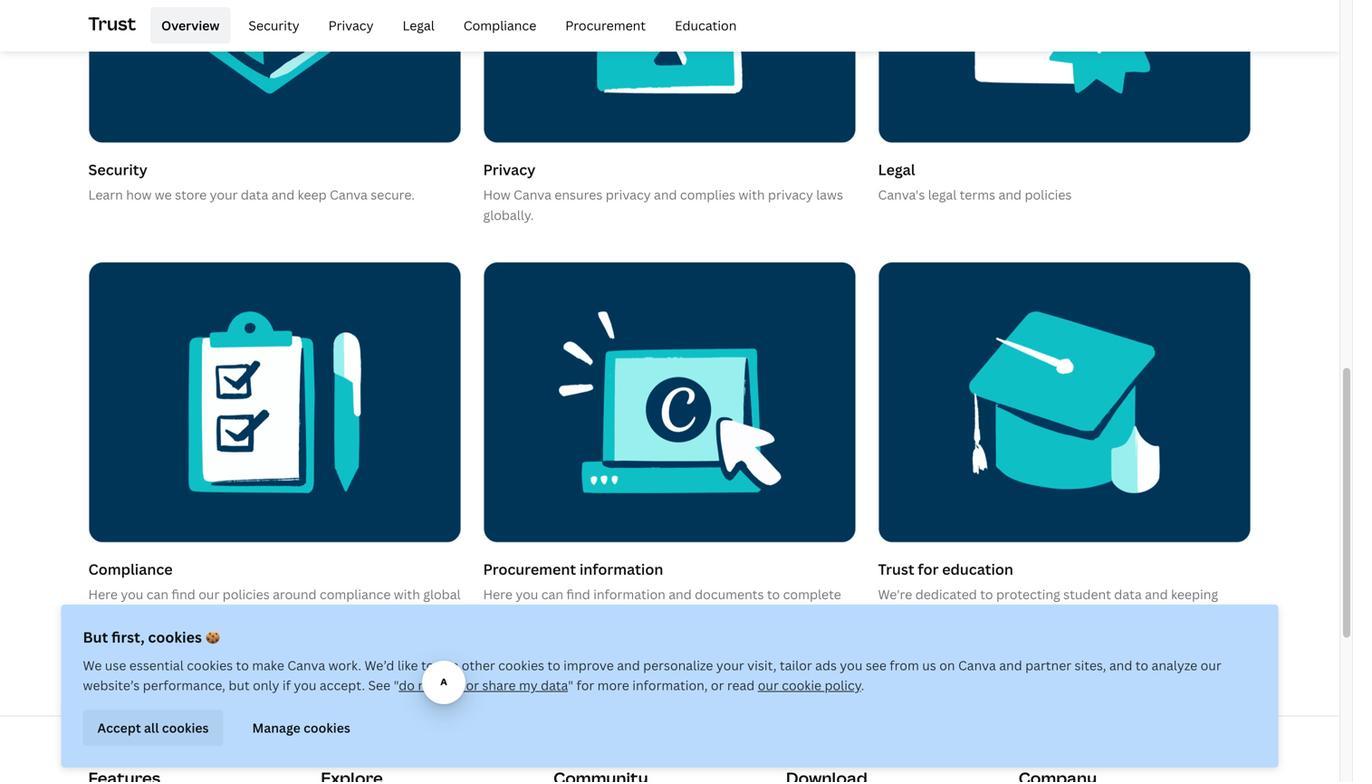 Task type: locate. For each thing, give the bounding box(es) containing it.
learn down protecting
[[1037, 606, 1072, 624]]

learn
[[88, 186, 123, 203], [1037, 606, 1072, 624]]

1 privacy from the left
[[606, 186, 651, 203]]

find inside here you can find our policies around compliance with global regulations.
[[172, 586, 196, 603]]

trust left overview
[[88, 11, 136, 36]]

0 horizontal spatial find
[[172, 586, 196, 603]]

2 use from the left
[[437, 657, 459, 674]]

you up procurement
[[516, 586, 538, 603]]

1 horizontal spatial use
[[437, 657, 459, 674]]

can
[[146, 586, 169, 603], [541, 586, 563, 603]]

can up regulations.
[[146, 586, 169, 603]]

ads
[[815, 657, 837, 674]]

1 vertical spatial procurement
[[483, 560, 576, 579]]

policies left around
[[223, 586, 270, 603]]

or for share
[[711, 677, 724, 694]]

you inside here you can find our policies around compliance with global regulations.
[[121, 586, 143, 603]]

procurement for procurement information
[[483, 560, 576, 579]]

1 vertical spatial more
[[598, 677, 629, 694]]

policy
[[825, 677, 861, 694]]

can inside here you can find information and documents to complete procurement forms or set canva up as a vendor in your systems.
[[541, 586, 563, 603]]

legal right privacy link
[[403, 17, 435, 34]]

our down visit,
[[758, 677, 779, 694]]

keeping
[[1171, 586, 1218, 603]]

legal
[[403, 17, 435, 34], [878, 160, 915, 179]]

find
[[172, 586, 196, 603], [567, 586, 590, 603]]

here inside here you can find information and documents to complete procurement forms or set canva up as a vendor in your systems.
[[483, 586, 513, 603]]

2 horizontal spatial our
[[1201, 657, 1222, 674]]

find up but first, cookies 🍪
[[172, 586, 196, 603]]

we're dedicated to protecting student data and keeping canva for education safe. learn more here.
[[878, 586, 1218, 624]]

policies
[[1025, 186, 1072, 203], [223, 586, 270, 603]]

0 horizontal spatial trust
[[88, 11, 136, 36]]

0 vertical spatial procurement
[[566, 17, 646, 34]]

our inside we use essential cookies to make canva work. we'd like to use other cookies to improve and personalize your visit, tailor ads you see from us on canva and partner sites, and to analyze our website's performance, but only if you accept. see "
[[1201, 657, 1222, 674]]

learn inside "we're dedicated to protecting student data and keeping canva for education safe. learn more here."
[[1037, 606, 1072, 624]]

cookies
[[148, 628, 202, 647], [187, 657, 233, 674], [498, 657, 544, 674], [162, 720, 209, 737], [304, 720, 350, 737]]

and left 'complies'
[[654, 186, 677, 203]]

your right store
[[210, 186, 238, 203]]

more down the student
[[1075, 606, 1107, 624]]

policies right terms at the top right of page
[[1025, 186, 1072, 203]]

0 horizontal spatial security
[[88, 160, 148, 179]]

canva right keep at the left top of the page
[[330, 186, 368, 203]]

trust for trust for education
[[878, 560, 915, 579]]

0 vertical spatial compliance
[[464, 17, 537, 34]]

you inside here you can find information and documents to complete procurement forms or set canva up as a vendor in your systems.
[[516, 586, 538, 603]]

canva's
[[878, 186, 925, 203]]

0 vertical spatial trust
[[88, 11, 136, 36]]

your up read at the bottom right of the page
[[716, 657, 744, 674]]

1 horizontal spatial compliance
[[464, 17, 537, 34]]

use
[[105, 657, 126, 674], [437, 657, 459, 674]]

0 horizontal spatial legal
[[403, 17, 435, 34]]

compliance inside "link"
[[464, 17, 537, 34]]

0 vertical spatial data
[[241, 186, 268, 203]]

canva down we're
[[878, 606, 916, 624]]

1 horizontal spatial find
[[567, 586, 590, 603]]

1 vertical spatial learn
[[1037, 606, 1072, 624]]

legal up canva's
[[878, 160, 915, 179]]

laws
[[816, 186, 843, 203]]

data for security
[[241, 186, 268, 203]]

you up regulations.
[[121, 586, 143, 603]]

can down procurement information
[[541, 586, 563, 603]]

1 vertical spatial legal
[[878, 160, 915, 179]]

only
[[253, 677, 279, 694]]

for up dedicated
[[918, 560, 939, 579]]

0 horizontal spatial education
[[675, 17, 737, 34]]

or inside here you can find information and documents to complete procurement forms or set canva up as a vendor in your systems.
[[606, 606, 619, 624]]

compliance up regulations.
[[88, 560, 173, 579]]

2 vertical spatial our
[[758, 677, 779, 694]]

1 vertical spatial your
[[792, 606, 820, 624]]

you right if
[[294, 677, 317, 694]]

" down improve
[[568, 677, 573, 694]]

0 horizontal spatial or
[[466, 677, 479, 694]]

globally.
[[483, 207, 534, 224]]

procurement
[[566, 17, 646, 34], [483, 560, 576, 579]]

you
[[121, 586, 143, 603], [516, 586, 538, 603], [840, 657, 863, 674], [294, 677, 317, 694]]

canva's legal terms and policies
[[878, 186, 1072, 203]]

canva up globally.
[[514, 186, 552, 203]]

security left privacy link
[[249, 17, 300, 34]]

data right my on the bottom left of page
[[541, 677, 568, 694]]

with left global
[[394, 586, 420, 603]]

0 vertical spatial your
[[210, 186, 238, 203]]

and up up
[[669, 586, 692, 603]]

0 vertical spatial legal
[[403, 17, 435, 34]]

1 horizontal spatial our
[[758, 677, 779, 694]]

education
[[942, 560, 1014, 579]]

2 vertical spatial data
[[541, 677, 568, 694]]

data for trust for education
[[1115, 586, 1142, 603]]

on
[[940, 657, 955, 674]]

canva
[[330, 186, 368, 203], [514, 186, 552, 203], [644, 606, 682, 624], [878, 606, 916, 624], [287, 657, 325, 674], [958, 657, 996, 674]]

cookie
[[782, 677, 822, 694]]

2 horizontal spatial data
[[1115, 586, 1142, 603]]

if
[[283, 677, 291, 694]]

you up policy
[[840, 657, 863, 674]]

0 horizontal spatial privacy
[[329, 17, 374, 34]]

to up in
[[767, 586, 780, 603]]

do
[[399, 677, 415, 694]]

procurement for procurement
[[566, 17, 646, 34]]

1 here from the left
[[88, 586, 118, 603]]

data inside "we're dedicated to protecting student data and keeping canva for education safe. learn more here."
[[1115, 586, 1142, 603]]

1 can from the left
[[146, 586, 169, 603]]

0 vertical spatial learn
[[88, 186, 123, 203]]

1 horizontal spatial education
[[940, 606, 1002, 624]]

to inside here you can find information and documents to complete procurement forms or set canva up as a vendor in your systems.
[[767, 586, 780, 603]]

with right 'complies'
[[739, 186, 765, 203]]

2 horizontal spatial or
[[711, 677, 724, 694]]

procurement inside procurement link
[[566, 17, 646, 34]]

data up here.
[[1115, 586, 1142, 603]]

and left keeping
[[1145, 586, 1168, 603]]

1 horizontal spatial learn
[[1037, 606, 1072, 624]]

our up the 🍪
[[199, 586, 220, 603]]

0 horizontal spatial more
[[598, 677, 629, 694]]

or right sell
[[466, 677, 479, 694]]

" right see
[[394, 677, 399, 694]]

find up the forms
[[567, 586, 590, 603]]

0 horizontal spatial policies
[[223, 586, 270, 603]]

1 vertical spatial compliance
[[88, 560, 173, 579]]

legal inside "link"
[[403, 17, 435, 34]]

1 vertical spatial our
[[1201, 657, 1222, 674]]

and inside how canva ensures privacy and complies with privacy laws globally.
[[654, 186, 677, 203]]

0 vertical spatial information
[[580, 560, 663, 579]]

1 horizontal spatial privacy
[[768, 186, 813, 203]]

0 horizontal spatial with
[[394, 586, 420, 603]]

tailor
[[780, 657, 812, 674]]

find for procurement information
[[567, 586, 590, 603]]

cookies right all
[[162, 720, 209, 737]]

first,
[[112, 628, 145, 647]]

2 can from the left
[[541, 586, 563, 603]]

compliance
[[464, 17, 537, 34], [88, 560, 173, 579]]

set
[[622, 606, 641, 624]]

more inside "we're dedicated to protecting student data and keeping canva for education safe. learn more here."
[[1075, 606, 1107, 624]]

but
[[83, 628, 108, 647]]

0 horizontal spatial use
[[105, 657, 126, 674]]

information
[[580, 560, 663, 579], [594, 586, 666, 603]]

more down improve
[[598, 677, 629, 694]]

for down improve
[[577, 677, 594, 694]]

0 vertical spatial more
[[1075, 606, 1107, 624]]

cookies inside button
[[304, 720, 350, 737]]

education
[[675, 17, 737, 34], [940, 606, 1002, 624]]

us
[[922, 657, 936, 674]]

with
[[739, 186, 765, 203], [394, 586, 420, 603]]

legal policies book icon image
[[879, 0, 1251, 143]]

1 horizontal spatial policies
[[1025, 186, 1072, 203]]

0 horizontal spatial here
[[88, 586, 118, 603]]

see
[[866, 657, 887, 674]]

learn left how
[[88, 186, 123, 203]]

1 " from the left
[[394, 677, 399, 694]]

here up procurement
[[483, 586, 513, 603]]

and right sites,
[[1110, 657, 1133, 674]]

2 vertical spatial for
[[577, 677, 594, 694]]

a
[[721, 606, 728, 624]]

2 horizontal spatial your
[[792, 606, 820, 624]]

or left the 'set' at the bottom
[[606, 606, 619, 624]]

2 find from the left
[[567, 586, 590, 603]]

information inside here you can find information and documents to complete procurement forms or set canva up as a vendor in your systems.
[[594, 586, 666, 603]]

find for compliance
[[172, 586, 196, 603]]

data left keep at the left top of the page
[[241, 186, 268, 203]]

here you can find our policies around compliance with global regulations.
[[88, 586, 461, 624]]

1 vertical spatial trust
[[878, 560, 915, 579]]

or left read at the bottom right of the page
[[711, 677, 724, 694]]

see
[[368, 677, 391, 694]]

compliance link
[[453, 7, 547, 43]]

2 here from the left
[[483, 586, 513, 603]]

our inside here you can find our policies around compliance with global regulations.
[[199, 586, 220, 603]]

trust
[[88, 11, 136, 36], [878, 560, 915, 579]]

personalize
[[643, 657, 713, 674]]

cookies down accept.
[[304, 720, 350, 737]]

can for compliance
[[146, 586, 169, 603]]

your inside we use essential cookies to make canva work. we'd like to use other cookies to improve and personalize your visit, tailor ads you see from us on canva and partner sites, and to analyze our website's performance, but only if you accept. see "
[[716, 657, 744, 674]]

canva inside "we're dedicated to protecting student data and keeping canva for education safe. learn more here."
[[878, 606, 916, 624]]

"
[[394, 677, 399, 694], [568, 677, 573, 694]]

to inside "we're dedicated to protecting student data and keeping canva for education safe. learn more here."
[[980, 586, 993, 603]]

here up regulations.
[[88, 586, 118, 603]]

1 horizontal spatial your
[[716, 657, 744, 674]]

with inside how canva ensures privacy and complies with privacy laws globally.
[[739, 186, 765, 203]]

and left partner
[[999, 657, 1023, 674]]

1 vertical spatial education
[[940, 606, 1002, 624]]

to down education
[[980, 586, 993, 603]]

0 horizontal spatial privacy
[[606, 186, 651, 203]]

1 vertical spatial for
[[919, 606, 937, 624]]

find inside here you can find information and documents to complete procurement forms or set canva up as a vendor in your systems.
[[567, 586, 590, 603]]

2 vertical spatial your
[[716, 657, 744, 674]]

privacy right ensures
[[606, 186, 651, 203]]

1 vertical spatial data
[[1115, 586, 1142, 603]]

menu bar
[[143, 7, 748, 43]]

0 horizontal spatial our
[[199, 586, 220, 603]]

to
[[767, 586, 780, 603], [980, 586, 993, 603], [236, 657, 249, 674], [421, 657, 434, 674], [548, 657, 561, 674], [1136, 657, 1149, 674]]

0 vertical spatial education
[[675, 17, 737, 34]]

cookies up essential
[[148, 628, 202, 647]]

for inside "we're dedicated to protecting student data and keeping canva for education safe. learn more here."
[[919, 606, 937, 624]]

0 vertical spatial our
[[199, 586, 220, 603]]

privacy left the laws
[[768, 186, 813, 203]]

use up sell
[[437, 657, 459, 674]]

here inside here you can find our policies around compliance with global regulations.
[[88, 586, 118, 603]]

0 horizontal spatial can
[[146, 586, 169, 603]]

1 horizontal spatial privacy
[[483, 160, 536, 179]]

canva right on
[[958, 657, 996, 674]]

security up how
[[88, 160, 148, 179]]

student
[[1064, 586, 1111, 603]]

our right analyze
[[1201, 657, 1222, 674]]

privacy left "legal" "link" on the top left of page
[[329, 17, 374, 34]]

0 horizontal spatial compliance
[[88, 560, 173, 579]]

1 vertical spatial with
[[394, 586, 420, 603]]

more
[[1075, 606, 1107, 624], [598, 677, 629, 694]]

canva left up
[[644, 606, 682, 624]]

or
[[606, 606, 619, 624], [466, 677, 479, 694], [711, 677, 724, 694]]

privacy
[[329, 17, 374, 34], [483, 160, 536, 179]]

1 horizontal spatial or
[[606, 606, 619, 624]]

other
[[462, 657, 495, 674]]

ensures
[[555, 186, 603, 203]]

1 vertical spatial policies
[[223, 586, 270, 603]]

1 horizontal spatial here
[[483, 586, 513, 603]]

1 horizontal spatial more
[[1075, 606, 1107, 624]]

privacy up how
[[483, 160, 536, 179]]

for down dedicated
[[919, 606, 937, 624]]

can inside here you can find our policies around compliance with global regulations.
[[146, 586, 169, 603]]

1 horizontal spatial trust
[[878, 560, 915, 579]]

learn how we store your data and keep canva secure.
[[88, 186, 415, 203]]

1 find from the left
[[172, 586, 196, 603]]

dedicated
[[916, 586, 977, 603]]

trust up we're
[[878, 560, 915, 579]]

1 horizontal spatial security
[[249, 17, 300, 34]]

data
[[241, 186, 268, 203], [1115, 586, 1142, 603], [541, 677, 568, 694]]

0 vertical spatial security
[[249, 17, 300, 34]]

0 vertical spatial privacy
[[329, 17, 374, 34]]

1 horizontal spatial can
[[541, 586, 563, 603]]

legal link
[[392, 7, 446, 43]]

0 horizontal spatial "
[[394, 677, 399, 694]]

trust for education
[[878, 560, 1014, 579]]

privacy
[[606, 186, 651, 203], [768, 186, 813, 203]]

0 horizontal spatial data
[[241, 186, 268, 203]]

our
[[199, 586, 220, 603], [1201, 657, 1222, 674], [758, 677, 779, 694]]

1 horizontal spatial with
[[739, 186, 765, 203]]

1 horizontal spatial legal
[[878, 160, 915, 179]]

1 horizontal spatial "
[[568, 677, 573, 694]]

here for procurement information
[[483, 586, 513, 603]]

like
[[398, 657, 418, 674]]

make
[[252, 657, 284, 674]]

your down 'complete'
[[792, 606, 820, 624]]

academic cap icon image
[[879, 263, 1251, 543]]

store
[[175, 186, 207, 203]]

0 vertical spatial with
[[739, 186, 765, 203]]

1 vertical spatial information
[[594, 586, 666, 603]]

can for procurement information
[[541, 586, 563, 603]]

my
[[519, 677, 538, 694]]

use up website's
[[105, 657, 126, 674]]

here you can find information and documents to complete procurement forms or set canva up as a vendor in your systems.
[[483, 586, 841, 644]]

compliance right "legal" "link" on the top left of page
[[464, 17, 537, 34]]



Task type: vqa. For each thing, say whether or not it's contained in the screenshot.


Task type: describe. For each thing, give the bounding box(es) containing it.
analyze
[[1152, 657, 1198, 674]]

and left keep at the left top of the page
[[271, 186, 295, 203]]

complete
[[783, 586, 841, 603]]

we'd
[[365, 657, 394, 674]]

do not sell or share my data link
[[399, 677, 568, 694]]

compliance
[[320, 586, 391, 603]]

2 " from the left
[[568, 677, 573, 694]]

to right "like" at the bottom of the page
[[421, 657, 434, 674]]

1 use from the left
[[105, 657, 126, 674]]

but first, cookies 🍪
[[83, 628, 220, 647]]

0 vertical spatial for
[[918, 560, 939, 579]]

up
[[685, 606, 701, 624]]

visit,
[[748, 657, 777, 674]]

global
[[423, 586, 461, 603]]

our cookie policy link
[[758, 677, 861, 694]]

accept
[[97, 720, 141, 737]]

all
[[144, 720, 159, 737]]

" inside we use essential cookies to make canva work. we'd like to use other cookies to improve and personalize your visit, tailor ads you see from us on canva and partner sites, and to analyze our website's performance, but only if you accept. see "
[[394, 677, 399, 694]]

in
[[778, 606, 789, 624]]

manage
[[252, 720, 301, 737]]

documents
[[695, 586, 764, 603]]

cookies down the 🍪
[[187, 657, 233, 674]]

share
[[482, 677, 516, 694]]

how canva ensures privacy and complies with privacy laws globally.
[[483, 186, 843, 224]]

keep
[[298, 186, 327, 203]]

we're
[[878, 586, 913, 603]]

partner
[[1026, 657, 1072, 674]]

here for compliance
[[88, 586, 118, 603]]

overview
[[161, 17, 220, 34]]

1 vertical spatial privacy
[[483, 160, 536, 179]]

from
[[890, 657, 919, 674]]

education inside "we're dedicated to protecting student data and keeping canva for education safe. learn more here."
[[940, 606, 1002, 624]]

overview link
[[150, 7, 230, 43]]

your inside here you can find information and documents to complete procurement forms or set canva up as a vendor in your systems.
[[792, 606, 820, 624]]

and inside "we're dedicated to protecting student data and keeping canva for education safe. learn more here."
[[1145, 586, 1168, 603]]

work.
[[328, 657, 361, 674]]

to left improve
[[548, 657, 561, 674]]

and up do not sell or share my data " for more information, or read our cookie policy .
[[617, 657, 640, 674]]

accept.
[[320, 677, 365, 694]]

and inside here you can find information and documents to complete procurement forms or set canva up as a vendor in your systems.
[[669, 586, 692, 603]]

regulations.
[[88, 606, 160, 624]]

we
[[155, 186, 172, 203]]

secure.
[[371, 186, 415, 203]]

but
[[229, 677, 250, 694]]

sell
[[442, 677, 463, 694]]

canva up if
[[287, 657, 325, 674]]

protecting
[[996, 586, 1061, 603]]

security link
[[238, 7, 310, 43]]

cookies inside "button"
[[162, 720, 209, 737]]

here.
[[1110, 606, 1140, 624]]

or for information
[[606, 606, 619, 624]]

security shield icon image
[[89, 0, 461, 143]]

accept all cookies button
[[83, 710, 223, 746]]

accept all cookies
[[97, 720, 209, 737]]

read
[[727, 677, 755, 694]]

0 horizontal spatial learn
[[88, 186, 123, 203]]

manage cookies button
[[238, 710, 365, 746]]

essential
[[129, 657, 184, 674]]

1 horizontal spatial data
[[541, 677, 568, 694]]

canva inside here you can find information and documents to complete procurement forms or set canva up as a vendor in your systems.
[[644, 606, 682, 624]]

.
[[861, 677, 865, 694]]

2 privacy from the left
[[768, 186, 813, 203]]

systems.
[[483, 627, 537, 644]]

procurement information
[[483, 560, 663, 579]]

around
[[273, 586, 317, 603]]

🍪
[[205, 628, 220, 647]]

vendor
[[731, 606, 774, 624]]

not
[[418, 677, 439, 694]]

to left analyze
[[1136, 657, 1149, 674]]

0 vertical spatial policies
[[1025, 186, 1072, 203]]

complies
[[680, 186, 736, 203]]

how
[[126, 186, 152, 203]]

1 vertical spatial security
[[88, 160, 148, 179]]

education link
[[664, 7, 748, 43]]

information,
[[633, 677, 708, 694]]

improve
[[564, 657, 614, 674]]

cookies up my on the bottom left of page
[[498, 657, 544, 674]]

canva inside how canva ensures privacy and complies with privacy laws globally.
[[514, 186, 552, 203]]

privacy inside privacy link
[[329, 17, 374, 34]]

and right terms at the top right of page
[[999, 186, 1022, 203]]

procurement
[[483, 606, 564, 624]]

website's
[[83, 677, 140, 694]]

menu bar containing overview
[[143, 7, 748, 43]]

forms
[[567, 606, 603, 624]]

as
[[704, 606, 718, 624]]

terms
[[960, 186, 996, 203]]

safe.
[[1005, 606, 1034, 624]]

0 horizontal spatial your
[[210, 186, 238, 203]]

we
[[83, 657, 102, 674]]

we use essential cookies to make canva work. we'd like to use other cookies to improve and personalize your visit, tailor ads you see from us on canva and partner sites, and to analyze our website's performance, but only if you accept. see "
[[83, 657, 1222, 694]]

procurement link
[[555, 7, 657, 43]]

with inside here you can find our policies around compliance with global regulations.
[[394, 586, 420, 603]]

sites,
[[1075, 657, 1106, 674]]

performance,
[[143, 677, 225, 694]]

how
[[483, 186, 511, 203]]

privacy lock icon image
[[484, 0, 856, 143]]

education inside education link
[[675, 17, 737, 34]]

computer monitor with canva logo icon image
[[484, 263, 856, 543]]

manage cookies
[[252, 720, 350, 737]]

policies inside here you can find our policies around compliance with global regulations.
[[223, 586, 270, 603]]

security inside menu bar
[[249, 17, 300, 34]]

legal
[[928, 186, 957, 203]]

compliance checklist icon image
[[89, 263, 461, 543]]

to up but
[[236, 657, 249, 674]]

privacy link
[[318, 7, 385, 43]]

trust for trust
[[88, 11, 136, 36]]



